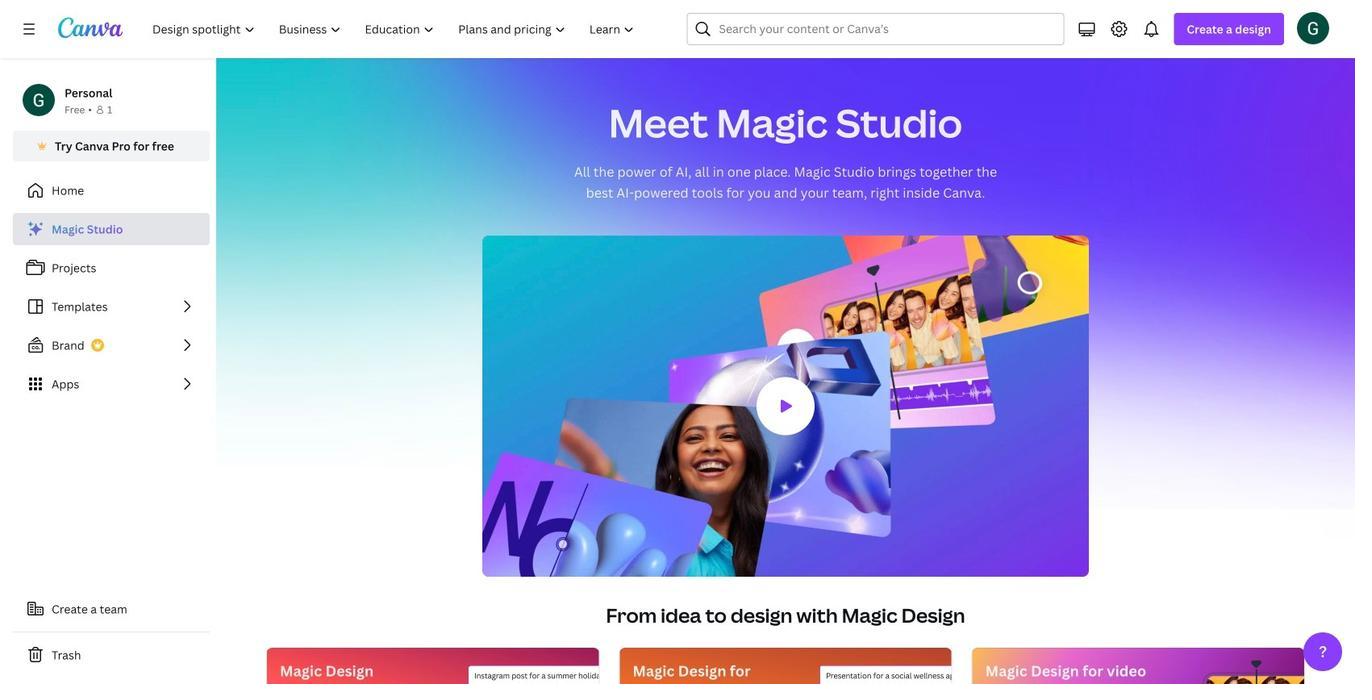 Task type: vqa. For each thing, say whether or not it's contained in the screenshot.
list
yes



Task type: locate. For each thing, give the bounding box(es) containing it.
None search field
[[687, 13, 1064, 45]]

list
[[13, 213, 210, 400]]

Search search field
[[719, 14, 1032, 44]]



Task type: describe. For each thing, give the bounding box(es) containing it.
greg robinson image
[[1297, 12, 1330, 44]]

top level navigation element
[[142, 13, 648, 45]]



